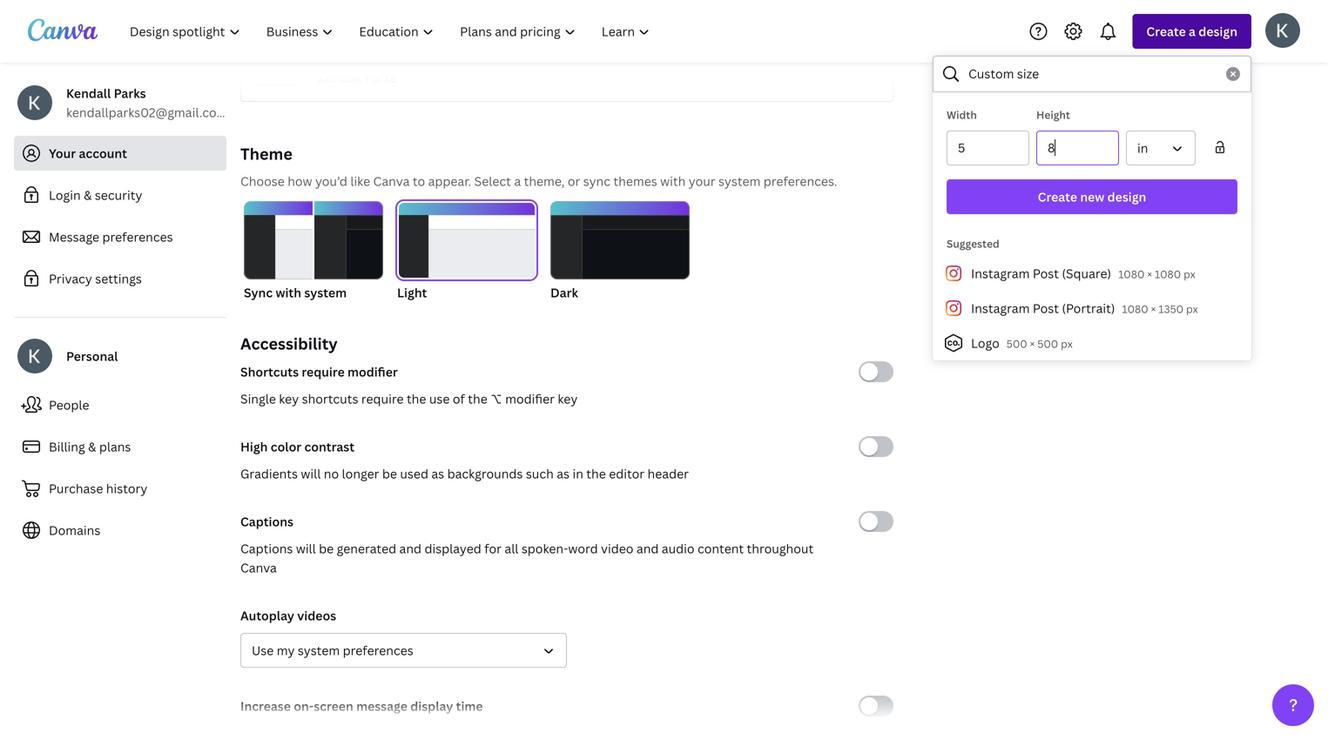 Task type: vqa. For each thing, say whether or not it's contained in the screenshot.


Task type: describe. For each thing, give the bounding box(es) containing it.
no
[[324, 466, 339, 482]]

high
[[240, 439, 268, 455]]

gradients will no longer be used as backgrounds such as in the editor header
[[240, 466, 689, 482]]

message preferences link
[[14, 220, 227, 254]]

domains
[[49, 522, 100, 539]]

× for (portrait)
[[1151, 302, 1156, 316]]

billing
[[49, 439, 85, 455]]

to
[[413, 173, 425, 189]]

1080 up 1350
[[1155, 267, 1181, 281]]

longer
[[342, 466, 379, 482]]

generated
[[337, 541, 396, 557]]

people link
[[14, 388, 227, 423]]

displayed
[[425, 541, 482, 557]]

Height number field
[[1048, 132, 1108, 165]]

themes
[[614, 173, 658, 189]]

post for (square)
[[1033, 265, 1059, 282]]

instagram post (square) 1080 × 1080 px
[[971, 265, 1196, 282]]

use my system preferences
[[252, 642, 414, 659]]

or
[[568, 173, 580, 189]]

autoplay
[[240, 608, 294, 624]]

single key shortcuts require the use of the ⌥ modifier key
[[240, 391, 578, 407]]

1080 for instagram post (portrait)
[[1122, 302, 1149, 316]]

personal
[[66, 348, 118, 365]]

create new design button
[[947, 179, 1238, 214]]

my
[[277, 642, 295, 659]]

screen
[[314, 698, 353, 715]]

1 horizontal spatial require
[[361, 391, 404, 407]]

kendall parks
[[318, 69, 396, 86]]

Use my system preferences button
[[240, 633, 567, 668]]

message preferences
[[49, 229, 173, 245]]

kendall for kendall parks
[[318, 69, 362, 86]]

login & security link
[[14, 178, 227, 213]]

kendall parks kendallparks02@gmail.com
[[66, 85, 228, 121]]

& for login
[[84, 187, 92, 203]]

0 horizontal spatial the
[[407, 391, 426, 407]]

⌥
[[491, 391, 502, 407]]

display
[[411, 698, 453, 715]]

purchase history link
[[14, 471, 227, 506]]

audio
[[662, 541, 695, 557]]

design for create a design
[[1199, 23, 1238, 40]]

your account link
[[14, 136, 227, 171]]

captions for captions
[[240, 514, 294, 530]]

width
[[947, 108, 977, 122]]

instagram for instagram post (portrait)
[[971, 300, 1030, 317]]

Units: in button
[[1126, 131, 1196, 166]]

for
[[485, 541, 502, 557]]

be inside captions will be generated and displayed for all spoken-word video and audio content throughout canva
[[319, 541, 334, 557]]

throughout
[[747, 541, 814, 557]]

theme choose how you'd like canva to appear. select a theme, or sync themes with your system preferences.
[[240, 143, 838, 189]]

parks for kendall parks kendallparks02@gmail.com
[[114, 85, 146, 101]]

theme
[[240, 143, 293, 165]]

time
[[456, 698, 483, 715]]

1350
[[1159, 302, 1184, 316]]

on-
[[294, 698, 314, 715]]

video
[[601, 541, 634, 557]]

post for (portrait)
[[1033, 300, 1059, 317]]

accessibility
[[240, 333, 338, 355]]

new
[[1081, 189, 1105, 205]]

your
[[689, 173, 716, 189]]

your
[[49, 145, 76, 162]]

people
[[49, 397, 89, 413]]

message
[[356, 698, 408, 715]]

autoplay videos
[[240, 608, 336, 624]]

editor
[[609, 466, 645, 482]]

with inside theme choose how you'd like canva to appear. select a theme, or sync themes with your system preferences.
[[660, 173, 686, 189]]

security
[[95, 187, 142, 203]]

how
[[288, 173, 312, 189]]

login & security
[[49, 187, 142, 203]]

increase
[[240, 698, 291, 715]]

1 key from the left
[[279, 391, 299, 407]]

word
[[568, 541, 598, 557]]

your account
[[49, 145, 127, 162]]

2 key from the left
[[558, 391, 578, 407]]

height
[[1037, 108, 1071, 122]]

Dark button
[[551, 201, 690, 302]]

increase on-screen message display time
[[240, 698, 483, 715]]

videos
[[297, 608, 336, 624]]

a inside theme choose how you'd like canva to appear. select a theme, or sync themes with your system preferences.
[[514, 173, 521, 189]]

0 horizontal spatial modifier
[[348, 364, 398, 380]]

list containing instagram post (square)
[[933, 256, 1252, 361]]

2 and from the left
[[637, 541, 659, 557]]

captions will be generated and displayed for all spoken-word video and audio content throughout canva
[[240, 541, 814, 576]]

privacy
[[49, 270, 92, 287]]

Light button
[[397, 201, 537, 302]]

create a design
[[1147, 23, 1238, 40]]

Sync with system button
[[244, 201, 383, 302]]

create for create a design
[[1147, 23, 1186, 40]]

shortcuts
[[302, 391, 358, 407]]

× for (square)
[[1148, 267, 1153, 281]]

dark
[[551, 284, 578, 301]]

px for (square)
[[1184, 267, 1196, 281]]

system inside theme choose how you'd like canva to appear. select a theme, or sync themes with your system preferences.
[[719, 173, 761, 189]]

settings
[[95, 270, 142, 287]]

such
[[526, 466, 554, 482]]

create for create new design
[[1038, 189, 1078, 205]]



Task type: locate. For each thing, give the bounding box(es) containing it.
× inside logo 500 × 500 px
[[1030, 337, 1035, 351]]

will inside captions will be generated and displayed for all spoken-word video and audio content throughout canva
[[296, 541, 316, 557]]

0 horizontal spatial and
[[399, 541, 422, 557]]

1 horizontal spatial key
[[558, 391, 578, 407]]

modifier
[[348, 364, 398, 380], [505, 391, 555, 407]]

the
[[407, 391, 426, 407], [468, 391, 488, 407], [587, 466, 606, 482]]

2 vertical spatial system
[[298, 642, 340, 659]]

1 horizontal spatial in
[[1138, 140, 1149, 156]]

1 vertical spatial modifier
[[505, 391, 555, 407]]

1 as from the left
[[432, 466, 444, 482]]

parks inside kendall parks kendallparks02@gmail.com
[[114, 85, 146, 101]]

canva
[[373, 173, 410, 189], [240, 560, 277, 576]]

0 horizontal spatial parks
[[114, 85, 146, 101]]

gradients
[[240, 466, 298, 482]]

parks for kendall parks
[[365, 69, 396, 86]]

0 vertical spatial captions
[[240, 514, 294, 530]]

used
[[400, 466, 429, 482]]

1 and from the left
[[399, 541, 422, 557]]

0 horizontal spatial as
[[432, 466, 444, 482]]

shortcuts
[[240, 364, 299, 380]]

will left generated
[[296, 541, 316, 557]]

content
[[698, 541, 744, 557]]

1 vertical spatial canva
[[240, 560, 277, 576]]

1 vertical spatial px
[[1187, 302, 1198, 316]]

in right height number field
[[1138, 140, 1149, 156]]

0 vertical spatial in
[[1138, 140, 1149, 156]]

Search search field
[[969, 57, 1216, 91]]

choose
[[240, 173, 285, 189]]

as right used on the left bottom of the page
[[432, 466, 444, 482]]

suggested
[[947, 237, 1000, 251]]

1 horizontal spatial create
[[1147, 23, 1186, 40]]

spoken-
[[522, 541, 568, 557]]

kendall for kendall parks kendallparks02@gmail.com
[[66, 85, 111, 101]]

0 vertical spatial px
[[1184, 267, 1196, 281]]

0 vertical spatial ×
[[1148, 267, 1153, 281]]

1 horizontal spatial parks
[[365, 69, 396, 86]]

1 horizontal spatial canva
[[373, 173, 410, 189]]

key right ⌥
[[558, 391, 578, 407]]

system up accessibility
[[304, 284, 347, 301]]

with right sync
[[276, 284, 301, 301]]

1 vertical spatial ×
[[1151, 302, 1156, 316]]

the left use
[[407, 391, 426, 407]]

of
[[453, 391, 465, 407]]

instagram down suggested
[[971, 265, 1030, 282]]

account
[[79, 145, 127, 162]]

1 vertical spatial a
[[514, 173, 521, 189]]

0 horizontal spatial with
[[276, 284, 301, 301]]

preferences inside message preferences "link"
[[102, 229, 173, 245]]

0 vertical spatial post
[[1033, 265, 1059, 282]]

500 down the instagram post (portrait) 1080 × 1350 px
[[1038, 337, 1059, 351]]

0 vertical spatial a
[[1189, 23, 1196, 40]]

use
[[252, 642, 274, 659]]

2 vertical spatial px
[[1061, 337, 1073, 351]]

px for (portrait)
[[1187, 302, 1198, 316]]

1 captions from the top
[[240, 514, 294, 530]]

1 vertical spatial will
[[296, 541, 316, 557]]

1 horizontal spatial the
[[468, 391, 488, 407]]

system for use my system preferences
[[298, 642, 340, 659]]

1 horizontal spatial 500
[[1038, 337, 1059, 351]]

modifier right ⌥
[[505, 391, 555, 407]]

1 vertical spatial design
[[1108, 189, 1147, 205]]

(portrait)
[[1062, 300, 1115, 317]]

and
[[399, 541, 422, 557], [637, 541, 659, 557]]

design inside 'button'
[[1108, 189, 1147, 205]]

instagram for instagram post (square)
[[971, 265, 1030, 282]]

captions up the autoplay
[[240, 541, 293, 557]]

0 vertical spatial system
[[719, 173, 761, 189]]

create up search search box
[[1147, 23, 1186, 40]]

2 captions from the top
[[240, 541, 293, 557]]

1 vertical spatial with
[[276, 284, 301, 301]]

parks up the kendallparks02@gmail.com
[[114, 85, 146, 101]]

preferences up message
[[343, 642, 414, 659]]

require up shortcuts
[[302, 364, 345, 380]]

1080 inside the instagram post (portrait) 1080 × 1350 px
[[1122, 302, 1149, 316]]

1 post from the top
[[1033, 265, 1059, 282]]

0 horizontal spatial a
[[514, 173, 521, 189]]

0 vertical spatial &
[[84, 187, 92, 203]]

parks
[[365, 69, 396, 86], [114, 85, 146, 101]]

design for create new design
[[1108, 189, 1147, 205]]

list
[[933, 256, 1252, 361]]

require right shortcuts
[[361, 391, 404, 407]]

1 vertical spatial preferences
[[343, 642, 414, 659]]

with left your
[[660, 173, 686, 189]]

× left 1350
[[1151, 302, 1156, 316]]

design left the "kendall parks" image
[[1199, 23, 1238, 40]]

0 horizontal spatial 500
[[1007, 337, 1028, 351]]

backgrounds
[[447, 466, 523, 482]]

billing & plans link
[[14, 429, 227, 464]]

design right new
[[1108, 189, 1147, 205]]

2 as from the left
[[557, 466, 570, 482]]

× right (square)
[[1148, 267, 1153, 281]]

and right video
[[637, 541, 659, 557]]

preferences.
[[764, 173, 838, 189]]

appear.
[[428, 173, 471, 189]]

canva inside theme choose how you'd like canva to appear. select a theme, or sync themes with your system preferences.
[[373, 173, 410, 189]]

1080 for instagram post (square)
[[1119, 267, 1145, 281]]

0 vertical spatial canva
[[373, 173, 410, 189]]

1 vertical spatial captions
[[240, 541, 293, 557]]

1080
[[1119, 267, 1145, 281], [1155, 267, 1181, 281], [1122, 302, 1149, 316]]

in right such
[[573, 466, 584, 482]]

design inside dropdown button
[[1199, 23, 1238, 40]]

system for sync with system
[[304, 284, 347, 301]]

history
[[106, 480, 147, 497]]

1 vertical spatial create
[[1038, 189, 1078, 205]]

500
[[1007, 337, 1028, 351], [1038, 337, 1059, 351]]

1080 left 1350
[[1122, 302, 1149, 316]]

1 horizontal spatial be
[[382, 466, 397, 482]]

sync
[[244, 284, 273, 301]]

500 right logo
[[1007, 337, 1028, 351]]

require
[[302, 364, 345, 380], [361, 391, 404, 407]]

color
[[271, 439, 302, 455]]

2 post from the top
[[1033, 300, 1059, 317]]

1 vertical spatial post
[[1033, 300, 1059, 317]]

0 horizontal spatial be
[[319, 541, 334, 557]]

logo 500 × 500 px
[[971, 335, 1073, 352]]

1 horizontal spatial modifier
[[505, 391, 555, 407]]

2 horizontal spatial the
[[587, 466, 606, 482]]

& left plans
[[88, 439, 96, 455]]

0 horizontal spatial create
[[1038, 189, 1078, 205]]

captions down gradients
[[240, 514, 294, 530]]

logo
[[971, 335, 1000, 352]]

2 500 from the left
[[1038, 337, 1059, 351]]

a
[[1189, 23, 1196, 40], [514, 173, 521, 189]]

0 vertical spatial be
[[382, 466, 397, 482]]

1 horizontal spatial as
[[557, 466, 570, 482]]

0 vertical spatial create
[[1147, 23, 1186, 40]]

0 vertical spatial instagram
[[971, 265, 1030, 282]]

kendall inside kendall parks kendallparks02@gmail.com
[[66, 85, 111, 101]]

0 vertical spatial design
[[1199, 23, 1238, 40]]

post left (square)
[[1033, 265, 1059, 282]]

& right login at the top left of the page
[[84, 187, 92, 203]]

1 500 from the left
[[1007, 337, 1028, 351]]

kendall
[[318, 69, 362, 86], [66, 85, 111, 101]]

px inside logo 500 × 500 px
[[1061, 337, 1073, 351]]

px inside instagram post (square) 1080 × 1080 px
[[1184, 267, 1196, 281]]

0 horizontal spatial in
[[573, 466, 584, 482]]

like
[[351, 173, 370, 189]]

purchase
[[49, 480, 103, 497]]

domains link
[[14, 513, 227, 548]]

1 vertical spatial require
[[361, 391, 404, 407]]

create a design button
[[1133, 14, 1252, 49]]

1 vertical spatial instagram
[[971, 300, 1030, 317]]

0 horizontal spatial key
[[279, 391, 299, 407]]

1 horizontal spatial with
[[660, 173, 686, 189]]

privacy settings link
[[14, 261, 227, 296]]

system right my on the left bottom of page
[[298, 642, 340, 659]]

1 instagram from the top
[[971, 265, 1030, 282]]

create inside 'button'
[[1038, 189, 1078, 205]]

contrast
[[304, 439, 355, 455]]

1 horizontal spatial design
[[1199, 23, 1238, 40]]

0 vertical spatial modifier
[[348, 364, 398, 380]]

will
[[301, 466, 321, 482], [296, 541, 316, 557]]

0 vertical spatial preferences
[[102, 229, 173, 245]]

post up logo 500 × 500 px on the right top of the page
[[1033, 300, 1059, 317]]

0 horizontal spatial kendall
[[66, 85, 111, 101]]

in inside button
[[1138, 140, 1149, 156]]

Width number field
[[958, 132, 1018, 165]]

be left generated
[[319, 541, 334, 557]]

shortcuts require modifier
[[240, 364, 398, 380]]

kendall down top level navigation element
[[318, 69, 362, 86]]

2 vertical spatial ×
[[1030, 337, 1035, 351]]

canva up the autoplay
[[240, 560, 277, 576]]

1 vertical spatial be
[[319, 541, 334, 557]]

1 vertical spatial &
[[88, 439, 96, 455]]

with
[[660, 173, 686, 189], [276, 284, 301, 301]]

kendall up your account
[[66, 85, 111, 101]]

(square)
[[1062, 265, 1112, 282]]

0 vertical spatial with
[[660, 173, 686, 189]]

will for no
[[301, 466, 321, 482]]

instagram post (portrait) 1080 × 1350 px
[[971, 300, 1198, 317]]

sync
[[583, 173, 611, 189]]

captions inside captions will be generated and displayed for all spoken-word video and audio content throughout canva
[[240, 541, 293, 557]]

captions
[[240, 514, 294, 530], [240, 541, 293, 557]]

billing & plans
[[49, 439, 131, 455]]

1 vertical spatial system
[[304, 284, 347, 301]]

sync with system
[[244, 284, 347, 301]]

0 horizontal spatial preferences
[[102, 229, 173, 245]]

be
[[382, 466, 397, 482], [319, 541, 334, 557]]

preferences
[[102, 229, 173, 245], [343, 642, 414, 659]]

will for be
[[296, 541, 316, 557]]

1 horizontal spatial a
[[1189, 23, 1196, 40]]

login
[[49, 187, 81, 203]]

key right single
[[279, 391, 299, 407]]

create new design
[[1038, 189, 1147, 205]]

message
[[49, 229, 99, 245]]

create inside dropdown button
[[1147, 23, 1186, 40]]

as right such
[[557, 466, 570, 482]]

a inside create a design dropdown button
[[1189, 23, 1196, 40]]

design
[[1199, 23, 1238, 40], [1108, 189, 1147, 205]]

1 vertical spatial in
[[573, 466, 584, 482]]

privacy settings
[[49, 270, 142, 287]]

all
[[505, 541, 519, 557]]

1080 right (square)
[[1119, 267, 1145, 281]]

and left displayed at bottom left
[[399, 541, 422, 557]]

&
[[84, 187, 92, 203], [88, 439, 96, 455]]

1 horizontal spatial preferences
[[343, 642, 414, 659]]

px inside the instagram post (portrait) 1080 × 1350 px
[[1187, 302, 1198, 316]]

be left used on the left bottom of the page
[[382, 466, 397, 482]]

top level navigation element
[[118, 14, 665, 49]]

2 instagram from the top
[[971, 300, 1030, 317]]

instagram
[[971, 265, 1030, 282], [971, 300, 1030, 317]]

system right your
[[719, 173, 761, 189]]

0 vertical spatial will
[[301, 466, 321, 482]]

use
[[429, 391, 450, 407]]

canva left to at the top
[[373, 173, 410, 189]]

key
[[279, 391, 299, 407], [558, 391, 578, 407]]

parks down top level navigation element
[[365, 69, 396, 86]]

0 horizontal spatial require
[[302, 364, 345, 380]]

captions for captions will be generated and displayed for all spoken-word video and audio content throughout canva
[[240, 541, 293, 557]]

plans
[[99, 439, 131, 455]]

1 horizontal spatial kendall
[[318, 69, 362, 86]]

modifier up single key shortcuts require the use of the ⌥ modifier key at the left of the page
[[348, 364, 398, 380]]

× inside instagram post (square) 1080 × 1080 px
[[1148, 267, 1153, 281]]

you'd
[[315, 173, 348, 189]]

will left the no
[[301, 466, 321, 482]]

0 horizontal spatial design
[[1108, 189, 1147, 205]]

× inside the instagram post (portrait) 1080 × 1350 px
[[1151, 302, 1156, 316]]

with inside button
[[276, 284, 301, 301]]

0 vertical spatial require
[[302, 364, 345, 380]]

preferences up privacy settings link
[[102, 229, 173, 245]]

kendall parks image
[[1266, 13, 1301, 48]]

preferences inside use my system preferences button
[[343, 642, 414, 659]]

header
[[648, 466, 689, 482]]

create left new
[[1038, 189, 1078, 205]]

the left the editor
[[587, 466, 606, 482]]

canva inside captions will be generated and displayed for all spoken-word video and audio content throughout canva
[[240, 560, 277, 576]]

& for billing
[[88, 439, 96, 455]]

light
[[397, 284, 427, 301]]

the left ⌥
[[468, 391, 488, 407]]

instagram up logo
[[971, 300, 1030, 317]]

1 horizontal spatial and
[[637, 541, 659, 557]]

theme,
[[524, 173, 565, 189]]

× right logo
[[1030, 337, 1035, 351]]

0 horizontal spatial canva
[[240, 560, 277, 576]]

purchase history
[[49, 480, 147, 497]]

kendallparks02@gmail.com
[[66, 104, 228, 121]]



